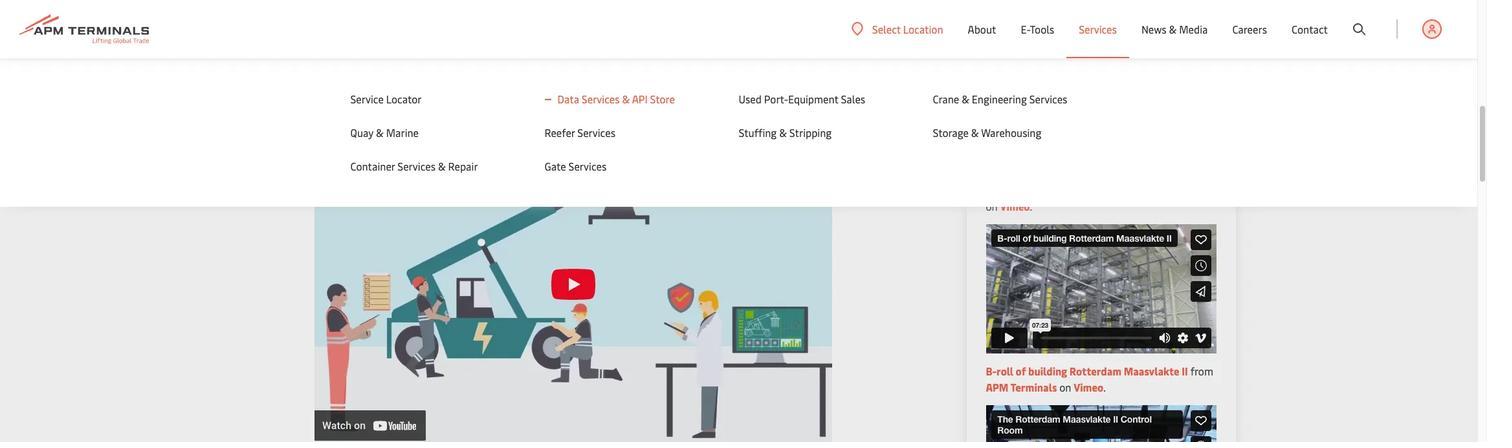 Task type: locate. For each thing, give the bounding box(es) containing it.
1 vertical spatial vimeo link
[[1074, 381, 1104, 395]]

services right reefer
[[578, 126, 616, 140]]

services right tools
[[1079, 22, 1117, 36]]

& right news
[[1169, 22, 1177, 36]]

. inside b-roll of building rotterdam maasvlakte ii from apm terminals on vimeo .
[[1104, 381, 1106, 395]]

used
[[739, 92, 762, 106]]

1 horizontal spatial vimeo
[[1074, 381, 1104, 395]]

0 horizontal spatial .
[[1030, 199, 1033, 213]]

select location button
[[852, 22, 944, 36]]

&
[[1169, 22, 1177, 36], [622, 92, 630, 106], [962, 92, 970, 106], [376, 126, 384, 140], [780, 126, 787, 140], [972, 126, 979, 140], [438, 159, 446, 173]]

& right quay
[[376, 126, 384, 140]]

services down 'marine'
[[398, 159, 436, 173]]

engineering
[[972, 92, 1027, 106]]

equipment
[[788, 92, 839, 106]]

vimeo link
[[1000, 199, 1030, 213], [1074, 381, 1104, 395]]

quay
[[351, 126, 374, 140]]

crane & engineering services
[[933, 92, 1068, 106]]

1 horizontal spatial on
[[1060, 381, 1072, 395]]

& for news & media
[[1169, 22, 1177, 36]]

vimeo inside b-roll of building rotterdam maasvlakte ii from apm terminals on vimeo .
[[1074, 381, 1104, 395]]

1 horizontal spatial .
[[1104, 381, 1106, 395]]

services right gate
[[569, 159, 607, 173]]

service
[[351, 92, 384, 106]]

services for reefer services
[[578, 126, 616, 140]]

1 vertical spatial on
[[1060, 381, 1072, 395]]

& for storage & warehousing
[[972, 126, 979, 140]]

location
[[904, 22, 944, 36]]

quay & marine
[[351, 126, 419, 140]]

& left api
[[622, 92, 630, 106]]

0 vertical spatial on
[[986, 199, 998, 213]]

0 vertical spatial .
[[1030, 199, 1033, 213]]

vimeo
[[1000, 199, 1030, 213], [1074, 381, 1104, 395]]

& for stuffing & stripping
[[780, 126, 787, 140]]

storage & warehousing
[[933, 126, 1042, 140]]

& for crane & engineering services
[[962, 92, 970, 106]]

services for gate services
[[569, 159, 607, 173]]

services
[[1079, 22, 1117, 36], [582, 92, 620, 106], [1030, 92, 1068, 106], [578, 126, 616, 140], [398, 159, 436, 173], [569, 159, 607, 173]]

reefer services
[[545, 126, 616, 140]]

careers
[[1233, 22, 1268, 36]]

data
[[558, 92, 579, 106]]

1 vertical spatial .
[[1104, 381, 1106, 395]]

stuffing & stripping
[[739, 126, 832, 140]]

contact
[[1292, 22, 1328, 36]]

of
[[1016, 364, 1026, 379]]

& inside dropdown button
[[1169, 22, 1177, 36]]

data services & api store link
[[545, 92, 726, 106]]

0 horizontal spatial vimeo
[[1000, 199, 1030, 213]]

e-
[[1021, 22, 1030, 36]]

maasvlakte
[[1124, 364, 1180, 379]]

services right data at the left
[[582, 92, 620, 106]]

on
[[986, 199, 998, 213], [1060, 381, 1072, 395]]

port-
[[764, 92, 788, 106]]

1 vertical spatial vimeo
[[1074, 381, 1104, 395]]

select
[[873, 22, 901, 36]]

b-roll of building rotterdam maasvlakte ii from apm terminals on vimeo .
[[986, 364, 1214, 395]]

0 horizontal spatial on
[[986, 199, 998, 213]]

stripping
[[790, 126, 832, 140]]

news & media button
[[1142, 0, 1208, 58]]

used port-equipment sales link
[[739, 92, 907, 106]]

news & media
[[1142, 22, 1208, 36]]

& right crane
[[962, 92, 970, 106]]

rotterdam
[[1070, 364, 1122, 379]]

& right storage
[[972, 126, 979, 140]]

0 vertical spatial vimeo link
[[1000, 199, 1030, 213]]

services button
[[1079, 0, 1117, 58]]

operations playlist
[[242, 90, 391, 115]]

.
[[1030, 199, 1033, 213], [1104, 381, 1106, 395]]

marine
[[386, 126, 419, 140]]

b-
[[986, 364, 997, 379]]

gate services
[[545, 159, 607, 173]]

& right stuffing
[[780, 126, 787, 140]]

from
[[1191, 364, 1214, 379]]



Task type: vqa. For each thing, say whether or not it's contained in the screenshot.
Service Locator link
yes



Task type: describe. For each thing, give the bounding box(es) containing it.
store
[[650, 92, 675, 106]]

news
[[1142, 22, 1167, 36]]

container services & repair
[[351, 159, 478, 173]]

contact button
[[1292, 0, 1328, 58]]

0 vertical spatial vimeo
[[1000, 199, 1030, 213]]

crane & engineering services link
[[933, 92, 1101, 106]]

0 horizontal spatial vimeo link
[[1000, 199, 1030, 213]]

api
[[632, 92, 648, 106]]

on vimeo .
[[986, 199, 1033, 213]]

crane
[[933, 92, 960, 106]]

1 horizontal spatial vimeo link
[[1074, 381, 1104, 395]]

e-tools
[[1021, 22, 1055, 36]]

quay & marine link
[[351, 126, 519, 140]]

service locator
[[351, 92, 422, 106]]

about
[[968, 22, 997, 36]]

used port-equipment sales
[[739, 92, 866, 106]]

on inside b-roll of building rotterdam maasvlakte ii from apm terminals on vimeo .
[[1060, 381, 1072, 395]]

services for data services & api store
[[582, 92, 620, 106]]

storage & warehousing link
[[933, 126, 1101, 140]]

stuffing & stripping link
[[739, 126, 907, 140]]

& left repair on the top of page
[[438, 159, 446, 173]]

container
[[351, 159, 395, 173]]

playlist
[[333, 90, 391, 115]]

data services & api store
[[558, 92, 675, 106]]

service locator link
[[351, 92, 519, 106]]

warehousing
[[981, 126, 1042, 140]]

reefer services link
[[545, 126, 713, 140]]

operations
[[242, 90, 328, 115]]

roll
[[997, 364, 1014, 379]]

reefer
[[545, 126, 575, 140]]

b-roll of building rotterdam maasvlakte ii link
[[986, 364, 1188, 379]]

select location
[[873, 22, 944, 36]]

container services & repair link
[[351, 159, 519, 173]]

stuffing
[[739, 126, 777, 140]]

services up the storage & warehousing link at the top
[[1030, 92, 1068, 106]]

apm terminals link
[[986, 381, 1057, 395]]

sales
[[841, 92, 866, 106]]

terminals
[[1011, 381, 1057, 395]]

gate
[[545, 159, 566, 173]]

gate services link
[[545, 159, 713, 173]]

services for container services & repair
[[398, 159, 436, 173]]

tools
[[1030, 22, 1055, 36]]

media
[[1180, 22, 1208, 36]]

repair
[[448, 159, 478, 173]]

e-tools button
[[1021, 0, 1055, 58]]

building
[[1029, 364, 1068, 379]]

locator
[[386, 92, 422, 106]]

ii
[[1182, 364, 1188, 379]]

careers button
[[1233, 0, 1268, 58]]

about button
[[968, 0, 997, 58]]

apm
[[986, 381, 1009, 395]]

storage
[[933, 126, 969, 140]]

& for quay & marine
[[376, 126, 384, 140]]



